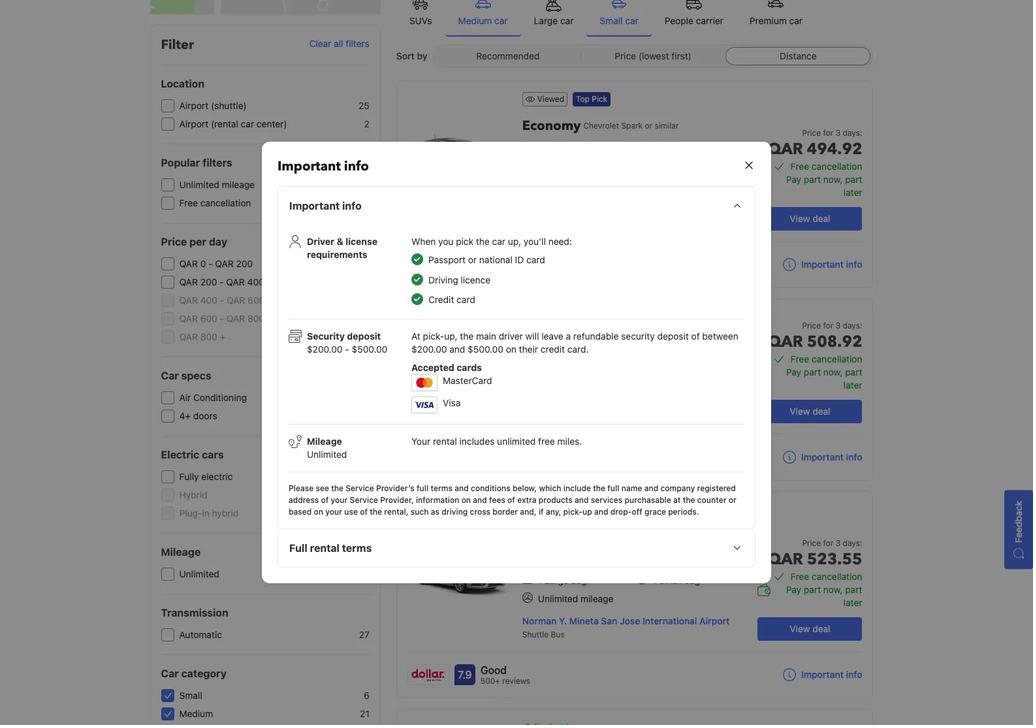 Task type: describe. For each thing, give the bounding box(es) containing it.
price inside sort by element
[[615, 50, 636, 61]]

small inside product card "group"
[[659, 575, 682, 586]]

view deal button for qar 508.92
[[758, 400, 863, 423]]

transmission
[[161, 607, 229, 619]]

free for qar 494.92
[[791, 161, 810, 172]]

0 for in
[[364, 508, 370, 519]]

large inside "button"
[[534, 15, 558, 26]]

3 pay part now, part later from the top
[[787, 584, 863, 608]]

you
[[438, 236, 454, 247]]

free for 27
[[179, 197, 198, 208]]

large car
[[534, 15, 574, 26]]

similar for economy chevrolet spark or similar
[[655, 121, 679, 131]]

unlimited
[[497, 436, 536, 447]]

top pick
[[576, 94, 608, 104]]

center)
[[257, 118, 287, 129]]

suvs button
[[396, 0, 445, 35]]

bag for 1 small bag
[[685, 575, 701, 586]]

2 for fully electric
[[364, 471, 370, 482]]

provider,
[[380, 495, 414, 505]]

credit
[[541, 344, 565, 355]]

accepted cards
[[412, 362, 482, 373]]

hybrid
[[179, 489, 208, 500]]

info inside important info dropdown button
[[342, 200, 362, 212]]

$500.00 inside security deposit $200.00 - $500.00
[[352, 344, 388, 355]]

mileage down popular filters
[[222, 179, 255, 190]]

on inside at pick-up, the main driver will leave a refundable security deposit of between $200.00 and $500.00 on their credit card .
[[506, 344, 517, 355]]

or inside economy chevrolet spark or similar
[[645, 121, 653, 131]]

please
[[289, 483, 314, 493]]

international
[[643, 615, 697, 627]]

car for car specs
[[161, 370, 179, 382]]

families
[[558, 504, 588, 514]]

- inside security deposit $200.00 - $500.00
[[345, 344, 349, 355]]

qar 494.92
[[768, 139, 863, 160]]

for right the if
[[546, 504, 556, 514]]

deposit inside at pick-up, the main driver will leave a refundable security deposit of between $200.00 and $500.00 on their credit card .
[[658, 331, 689, 342]]

see
[[316, 483, 329, 493]]

clear all filters button
[[309, 38, 370, 49]]

unlimited down 1 large bag
[[538, 593, 578, 604]]

price left the "per"
[[161, 236, 187, 248]]

filters inside button
[[346, 38, 370, 49]]

your rental includes unlimited free mile s.
[[412, 436, 582, 447]]

view deal for qar 523.55
[[790, 623, 831, 634]]

3 27 from the top
[[359, 629, 370, 640]]

0 horizontal spatial qar 600
[[179, 313, 217, 324]]

in
[[202, 508, 210, 519]]

or inside economy hyundai accent or similar
[[644, 314, 652, 323]]

rental for full
[[310, 542, 340, 554]]

2 supplied by dollar image from the top
[[408, 448, 449, 467]]

27 for mileage
[[359, 179, 370, 190]]

now, for qar 494.92
[[824, 174, 843, 185]]

off
[[632, 507, 643, 517]]

green tick image for credit card
[[412, 294, 423, 305]]

product card group containing qar 494.92
[[396, 81, 878, 288]]

conditioning
[[193, 392, 247, 403]]

popular filters
[[161, 157, 232, 169]]

green tick image
[[412, 254, 423, 265]]

norman
[[523, 615, 557, 627]]

security
[[307, 331, 345, 342]]

extra
[[518, 495, 537, 505]]

plug-in hybrid
[[179, 508, 239, 519]]

- for qar 800
[[220, 313, 224, 324]]

suvs
[[410, 15, 432, 26]]

norman y. mineta san jose international airport button
[[523, 615, 730, 627]]

important info inside dropdown button
[[289, 200, 362, 212]]

1 vertical spatial your
[[326, 507, 342, 517]]

21
[[360, 708, 370, 719]]

0 vertical spatial qar 600
[[227, 295, 265, 306]]

doors
[[193, 410, 217, 421]]

medium for medium car
[[458, 15, 492, 26]]

car for large car
[[561, 15, 574, 26]]

air conditioning
[[179, 392, 247, 403]]

1 horizontal spatial card
[[527, 254, 545, 265]]

purchasable
[[625, 495, 672, 505]]

cars
[[202, 449, 224, 461]]

view for qar 523.55
[[790, 623, 811, 634]]

important info button for qar 494.92
[[783, 258, 863, 271]]

0 vertical spatial automatic
[[653, 339, 695, 350]]

name
[[622, 483, 643, 493]]

terms inside full rental terms dropdown button
[[342, 542, 372, 554]]

view deal for qar 508.92
[[790, 406, 831, 417]]

1 vertical spatial filters
[[203, 157, 232, 169]]

the right the see at the bottom
[[331, 483, 344, 493]]

view for qar 508.92
[[790, 406, 811, 417]]

cancellation for qar 494.92
[[812, 161, 863, 172]]

3 later from the top
[[844, 597, 863, 608]]

1 5 seats from the top
[[538, 339, 569, 350]]

3 for qar 494.92
[[836, 128, 841, 138]]

mileage for mileage unlimited
[[307, 436, 342, 447]]

car right '(rental'
[[241, 118, 254, 129]]

plug-
[[179, 508, 202, 519]]

all
[[334, 38, 343, 49]]

the up services
[[593, 483, 606, 493]]

free
[[538, 436, 555, 447]]

the left rental,
[[370, 507, 382, 517]]

1 for 1 small bag
[[653, 575, 657, 586]]

or inside the please see the service provider's full terms and conditions below, which include the full name and company registered address of your service provider, information on and fees of extra products and services purchasable at the counter or based on your use of the rental, such as driving cross border and, if any, pick-up and drop-off grace periods.
[[729, 495, 737, 505]]

1 seats from the top
[[546, 339, 569, 350]]

popular
[[161, 157, 200, 169]]

security deposit $200.00 - $500.00
[[307, 331, 388, 355]]

at
[[674, 495, 681, 505]]

day
[[209, 236, 227, 248]]

later for qar 494.92
[[844, 187, 863, 198]]

qar 800 +
[[179, 331, 226, 342]]

1 vertical spatial on
[[462, 495, 471, 505]]

unlimited mileage down 1 large bag
[[538, 593, 614, 604]]

1 vertical spatial service
[[350, 495, 378, 505]]

free for qar 508.92
[[791, 353, 810, 365]]

as
[[431, 507, 440, 517]]

credit
[[429, 294, 454, 305]]

3 pay from the top
[[787, 584, 802, 595]]

rental,
[[384, 507, 409, 517]]

info for 2nd important info button from the top
[[847, 451, 863, 463]]

of right use
[[360, 507, 368, 517]]

view deal button for qar 494.92
[[758, 207, 863, 231]]

chevrolet
[[584, 121, 619, 131]]

price for 3 days: qar 508.92
[[768, 321, 863, 353]]

top
[[576, 94, 590, 104]]

cross
[[470, 507, 491, 517]]

people
[[665, 15, 694, 26]]

airport (rental car center)
[[179, 118, 287, 129]]

4+
[[179, 410, 191, 421]]

supplied by dollar image for qar 494.92
[[408, 255, 449, 274]]

driver
[[499, 331, 523, 342]]

car for premium car
[[790, 15, 803, 26]]

intermediate
[[523, 527, 605, 545]]

distance
[[780, 50, 817, 61]]

0 for -
[[364, 313, 370, 324]]

car inside full rental terms region
[[492, 236, 506, 247]]

such
[[411, 507, 429, 517]]

of down the see at the bottom
[[321, 495, 329, 505]]

filter
[[161, 36, 194, 54]]

the right 'pick' on the left top
[[476, 236, 490, 247]]

important info button
[[278, 187, 755, 225]]

6
[[364, 690, 370, 701]]

passport
[[429, 254, 466, 265]]

view deal button for qar 523.55
[[758, 617, 863, 641]]

pay for qar 494.92
[[787, 174, 802, 185]]

clear
[[309, 38, 332, 49]]

1 for 1 large bag
[[538, 575, 542, 586]]

driving licence
[[429, 274, 491, 285]]

25
[[359, 100, 370, 111]]

y.
[[559, 615, 567, 627]]

$200.00 inside security deposit $200.00 - $500.00
[[307, 344, 343, 355]]

airport inside the norman y. mineta san jose international airport shuttle bus
[[700, 615, 730, 627]]

2 full from the left
[[608, 483, 620, 493]]

1 5 from the top
[[538, 339, 544, 350]]

car for car category
[[161, 668, 179, 680]]

include
[[564, 483, 591, 493]]

bus
[[551, 630, 565, 640]]

spark
[[622, 121, 643, 131]]

will
[[526, 331, 539, 342]]

your
[[412, 436, 431, 447]]

ideal
[[526, 504, 544, 514]]

0 vertical spatial your
[[331, 495, 348, 505]]

3 for qar 508.92
[[836, 321, 841, 331]]

deal for qar 508.92
[[813, 406, 831, 417]]

1 full from the left
[[417, 483, 429, 493]]

economy for economy hyundai accent or similar
[[523, 310, 581, 327]]

unlimited mileage down popular filters
[[179, 179, 255, 190]]

category
[[181, 668, 227, 680]]

2 vertical spatial automatic
[[179, 629, 222, 640]]

days: for qar 523.55
[[843, 538, 863, 548]]

qar 508.92
[[768, 331, 863, 353]]

1 small bag
[[653, 575, 701, 586]]

of up border
[[508, 495, 515, 505]]

rental for your
[[433, 436, 457, 447]]

of inside at pick-up, the main driver will leave a refundable security deposit of between $200.00 and $500.00 on their credit card .
[[692, 331, 700, 342]]

- for qar 400
[[220, 276, 224, 287]]

important info for 2nd important info button from the top
[[802, 451, 863, 463]]

provider's
[[376, 483, 415, 493]]

cancellation for 27
[[200, 197, 251, 208]]

location
[[161, 78, 205, 90]]

car for small car
[[626, 15, 639, 26]]

medium for medium
[[179, 708, 213, 719]]

unlimited up the transmission
[[179, 568, 219, 580]]

unlimited up need:
[[538, 183, 578, 194]]

and down services
[[595, 507, 609, 517]]

up
[[583, 507, 592, 517]]

3 0 from the top
[[364, 489, 370, 500]]

price (lowest first)
[[615, 50, 692, 61]]

driver & license requirements
[[307, 236, 378, 260]]

need:
[[549, 236, 572, 247]]

deal for qar 494.92
[[813, 213, 831, 224]]

- for qar 600
[[220, 295, 224, 306]]

full rental terms region
[[278, 230, 755, 529]]

bag for 1 large bag
[[571, 575, 587, 586]]



Task type: vqa. For each thing, say whether or not it's contained in the screenshot.
'Am' associated with San Francisco Wed, Jan 10, 2024, 10:00 AM
no



Task type: locate. For each thing, give the bounding box(es) containing it.
pay down qar 523.55
[[787, 584, 802, 595]]

later down qar 523.55
[[844, 597, 863, 608]]

1 product card group from the top
[[396, 81, 878, 288]]

0 vertical spatial card
[[527, 254, 545, 265]]

2 pay part now, part later from the top
[[787, 367, 863, 391]]

accent
[[616, 314, 642, 323]]

(shuttle)
[[211, 100, 247, 111]]

price for qar 523.55
[[803, 538, 821, 548]]

1 horizontal spatial qar 800
[[227, 313, 265, 324]]

2 0 from the top
[[364, 331, 370, 342]]

days: up qar 494.92
[[843, 128, 863, 138]]

1 pay from the top
[[787, 174, 802, 185]]

0 vertical spatial days:
[[843, 128, 863, 138]]

1 vertical spatial deal
[[813, 406, 831, 417]]

qar 400 up qar 400 - qar 600
[[226, 276, 265, 287]]

0 vertical spatial filters
[[346, 38, 370, 49]]

1 $200.00 from the left
[[307, 344, 343, 355]]

bag up international
[[685, 575, 701, 586]]

up, inside at pick-up, the main driver will leave a refundable security deposit of between $200.00 and $500.00 on their credit card .
[[444, 331, 458, 342]]

which
[[539, 483, 562, 493]]

qar 200
[[215, 258, 253, 269], [179, 276, 217, 287]]

for for qar 494.92
[[824, 128, 834, 138]]

or right accent
[[644, 314, 652, 323]]

free up price per day
[[179, 197, 198, 208]]

seats right will
[[546, 339, 569, 350]]

qar 0
[[179, 258, 206, 269]]

airport down location
[[179, 100, 209, 111]]

mileage down economy chevrolet spark or similar
[[581, 183, 614, 194]]

now, down qar 523.55
[[824, 584, 843, 595]]

small down "car category"
[[179, 690, 202, 701]]

1 car from the top
[[161, 370, 179, 382]]

electric cars
[[161, 449, 224, 461]]

for inside price for 3 days: qar 494.92
[[824, 128, 834, 138]]

mileage down plug- on the bottom left of the page
[[161, 546, 201, 558]]

for for qar 508.92
[[824, 321, 834, 331]]

filters right "popular"
[[203, 157, 232, 169]]

1 vertical spatial terms
[[342, 542, 372, 554]]

rental inside region
[[433, 436, 457, 447]]

car
[[161, 370, 179, 382], [161, 668, 179, 680]]

when
[[412, 236, 436, 247]]

free cancellation for qar 508.92
[[791, 353, 863, 365]]

0 vertical spatial economy
[[523, 117, 581, 135]]

qar 800
[[227, 313, 265, 324], [179, 331, 217, 342]]

free for qar 523.55
[[791, 571, 810, 582]]

small
[[600, 15, 623, 26], [659, 575, 682, 586], [179, 690, 202, 701]]

mileage up the see at the bottom
[[307, 436, 342, 447]]

similar inside economy hyundai accent or similar
[[654, 314, 678, 323]]

recommended
[[476, 50, 540, 61]]

or down 'pick' on the left top
[[468, 254, 477, 265]]

price up qar 508.92
[[803, 321, 821, 331]]

price for 3 days: qar 494.92
[[768, 128, 863, 160]]

cancellation for qar 523.55
[[812, 571, 863, 582]]

conditions
[[471, 483, 511, 493]]

car right premium
[[790, 15, 803, 26]]

27 for cancellation
[[359, 197, 370, 208]]

1 vertical spatial view
[[790, 406, 811, 417]]

2 vertical spatial deal
[[813, 623, 831, 634]]

0 horizontal spatial deposit
[[347, 331, 381, 342]]

1 bag from the left
[[571, 575, 587, 586]]

jose
[[620, 615, 641, 627]]

or right the spark
[[645, 121, 653, 131]]

below,
[[513, 483, 537, 493]]

small for small
[[179, 690, 202, 701]]

rental right the full
[[310, 542, 340, 554]]

terms
[[431, 483, 453, 493], [342, 542, 372, 554]]

san
[[601, 615, 618, 627]]

1 vertical spatial large
[[545, 575, 569, 586]]

cancellation up day
[[200, 197, 251, 208]]

car for medium car
[[495, 15, 508, 26]]

2 vertical spatial pay
[[787, 584, 802, 595]]

free cancellation for qar 523.55
[[791, 571, 863, 582]]

important info dialog
[[246, 126, 787, 599]]

between
[[703, 331, 739, 342]]

2 vertical spatial important info button
[[783, 668, 863, 681]]

3 view from the top
[[790, 623, 811, 634]]

price inside price for 3 days: qar 494.92
[[803, 128, 821, 138]]

0 horizontal spatial up,
[[444, 331, 458, 342]]

0 vertical spatial pay
[[787, 174, 802, 185]]

days: inside price for 3 days: qar 523.55
[[843, 538, 863, 548]]

2 horizontal spatial on
[[506, 344, 517, 355]]

1 vertical spatial card
[[457, 294, 476, 305]]

pay part now, part later for qar 508.92
[[787, 367, 863, 391]]

0 vertical spatial qar 800
[[227, 313, 265, 324]]

terms inside the please see the service provider's full terms and conditions below, which include the full name and company registered address of your service provider, information on and fees of extra products and services purchasable at the counter or based on your use of the rental, such as driving cross border and, if any, pick-up and drop-off grace periods.
[[431, 483, 453, 493]]

2 vertical spatial on
[[314, 507, 323, 517]]

2 view from the top
[[790, 406, 811, 417]]

full
[[289, 542, 308, 554]]

1 27 from the top
[[359, 179, 370, 190]]

1 vertical spatial seats
[[546, 557, 569, 568]]

$200.00 down security
[[307, 344, 343, 355]]

1 horizontal spatial 1
[[653, 575, 657, 586]]

medium up recommended
[[458, 15, 492, 26]]

2 $200.00 from the left
[[412, 344, 447, 355]]

1 vertical spatial qar 200
[[179, 276, 217, 287]]

qar 600 up qar 800 +
[[179, 313, 217, 324]]

1 vertical spatial airport
[[179, 118, 209, 129]]

1 vertical spatial view deal
[[790, 406, 831, 417]]

similar for economy hyundai accent or similar
[[654, 314, 678, 323]]

a
[[566, 331, 571, 342]]

important info
[[278, 158, 369, 175], [289, 200, 362, 212], [802, 259, 863, 270], [802, 451, 863, 463], [802, 669, 863, 680]]

later down qar 508.92
[[844, 380, 863, 391]]

2 product card group from the top
[[396, 299, 878, 481]]

electric
[[161, 449, 199, 461]]

and
[[450, 344, 465, 355], [455, 483, 469, 493], [645, 483, 659, 493], [473, 495, 487, 505], [575, 495, 589, 505], [595, 507, 609, 517]]

3
[[836, 128, 841, 138], [836, 321, 841, 331], [836, 538, 841, 548]]

the
[[476, 236, 490, 247], [460, 331, 474, 342], [331, 483, 344, 493], [593, 483, 606, 493], [683, 495, 696, 505], [370, 507, 382, 517]]

driver
[[307, 236, 335, 247]]

1 vertical spatial important info button
[[783, 451, 863, 464]]

3 inside price for 3 days: qar 494.92
[[836, 128, 841, 138]]

2 days: from the top
[[843, 321, 863, 331]]

0 vertical spatial rental
[[433, 436, 457, 447]]

3 3 from the top
[[836, 538, 841, 548]]

info for important info button associated with qar 523.55
[[847, 669, 863, 680]]

0 horizontal spatial qar 800
[[179, 331, 217, 342]]

0 horizontal spatial medium
[[179, 708, 213, 719]]

pick
[[592, 94, 608, 104]]

free cancellation for 27
[[179, 197, 251, 208]]

qar 600 up qar 600 - qar 800
[[227, 295, 265, 306]]

view for qar 494.92
[[790, 213, 811, 224]]

1 vertical spatial product card group
[[396, 299, 878, 481]]

days: up qar 508.92
[[843, 321, 863, 331]]

3 inside price for 3 days: qar 523.55
[[836, 538, 841, 548]]

full up services
[[608, 483, 620, 493]]

price for 3 days: qar 523.55
[[768, 538, 863, 570]]

$200.00 inside at pick-up, the main driver will leave a refundable security deposit of between $200.00 and $500.00 on their credit card .
[[412, 344, 447, 355]]

0 horizontal spatial filters
[[203, 157, 232, 169]]

and down include on the bottom
[[575, 495, 589, 505]]

unlimited down popular filters
[[179, 179, 219, 190]]

3 up qar 508.92
[[836, 321, 841, 331]]

unlimited mileage
[[179, 179, 255, 190], [538, 183, 614, 194], [538, 593, 614, 604]]

0 horizontal spatial pick-
[[423, 331, 444, 342]]

important info button for qar 523.55
[[783, 668, 863, 681]]

4 0 from the top
[[364, 508, 370, 519]]

1 vertical spatial mileage
[[161, 546, 201, 558]]

price up qar 523.55
[[803, 538, 821, 548]]

airport right international
[[700, 615, 730, 627]]

on right 'based'
[[314, 507, 323, 517]]

economy down 'viewed'
[[523, 117, 581, 135]]

1 days: from the top
[[843, 128, 863, 138]]

premium car
[[750, 15, 803, 26]]

2 important info button from the top
[[783, 451, 863, 464]]

and inside at pick-up, the main driver will leave a refundable security deposit of between $200.00 and $500.00 on their credit card .
[[450, 344, 465, 355]]

2 vertical spatial card
[[568, 344, 586, 355]]

later down qar 494.92
[[844, 187, 863, 198]]

information
[[416, 495, 460, 505]]

green tick image down green tick image
[[412, 274, 423, 285]]

1 green tick image from the top
[[412, 274, 423, 285]]

0 horizontal spatial mileage
[[161, 546, 201, 558]]

and up driving
[[455, 483, 469, 493]]

2 bag from the left
[[685, 575, 701, 586]]

1 vertical spatial up,
[[444, 331, 458, 342]]

cards
[[457, 362, 482, 373]]

pay part now, part later down qar 508.92
[[787, 367, 863, 391]]

on up driving
[[462, 495, 471, 505]]

the inside at pick-up, the main driver will leave a refundable security deposit of between $200.00 and $500.00 on their credit card .
[[460, 331, 474, 342]]

0 vertical spatial pay part now, part later
[[787, 174, 863, 198]]

0 vertical spatial green tick image
[[412, 274, 423, 285]]

product card group containing qar 523.55
[[396, 491, 878, 698]]

1 horizontal spatial up,
[[508, 236, 521, 247]]

clear all filters
[[309, 38, 370, 49]]

for up qar 494.92
[[824, 128, 834, 138]]

now,
[[824, 174, 843, 185], [824, 367, 843, 378], [824, 584, 843, 595]]

free down qar 508.92
[[791, 353, 810, 365]]

1 now, from the top
[[824, 174, 843, 185]]

pick- right at
[[423, 331, 444, 342]]

2 vertical spatial airport
[[700, 615, 730, 627]]

1 up international
[[653, 575, 657, 586]]

deposit
[[347, 331, 381, 342], [658, 331, 689, 342]]

green tick image
[[412, 274, 423, 285], [412, 294, 423, 305]]

0 vertical spatial 3
[[836, 128, 841, 138]]

3 up qar 523.55
[[836, 538, 841, 548]]

1 vertical spatial car
[[161, 668, 179, 680]]

2 later from the top
[[844, 380, 863, 391]]

card right the id at top
[[527, 254, 545, 265]]

large up recommended
[[534, 15, 558, 26]]

3 product card group from the top
[[396, 491, 878, 698]]

their
[[519, 344, 538, 355]]

economy for economy chevrolet spark or similar
[[523, 117, 581, 135]]

0 vertical spatial now,
[[824, 174, 843, 185]]

2 5 seats from the top
[[538, 557, 569, 568]]

- for qar 200
[[209, 258, 213, 269]]

pick- inside at pick-up, the main driver will leave a refundable security deposit of between $200.00 and $500.00 on their credit card .
[[423, 331, 444, 342]]

1 vertical spatial medium
[[179, 708, 213, 719]]

2 for airport (rental car center)
[[364, 118, 370, 129]]

1 view from the top
[[790, 213, 811, 224]]

unlimited mileage up need:
[[538, 183, 614, 194]]

qar 800 down qar 400 - qar 600
[[227, 313, 265, 324]]

airport for airport (shuttle)
[[179, 100, 209, 111]]

2 27 from the top
[[359, 197, 370, 208]]

cancellation for qar 508.92
[[812, 353, 863, 365]]

unlimited inside full rental terms region
[[307, 449, 347, 460]]

for up qar 508.92
[[824, 321, 834, 331]]

1 important info button from the top
[[783, 258, 863, 271]]

days: up qar 523.55
[[843, 538, 863, 548]]

free cancellation
[[791, 161, 863, 172], [179, 197, 251, 208], [791, 353, 863, 365], [791, 571, 863, 582]]

2 pay from the top
[[787, 367, 802, 378]]

0 horizontal spatial 1
[[538, 575, 542, 586]]

sort
[[396, 50, 415, 61]]

qar 523.55
[[768, 549, 863, 570]]

small inside button
[[600, 15, 623, 26]]

0 horizontal spatial qar 400
[[179, 295, 218, 306]]

3 for qar 523.55
[[836, 538, 841, 548]]

3 view deal button from the top
[[758, 617, 863, 641]]

0 vertical spatial 27
[[359, 179, 370, 190]]

view deal for qar 494.92
[[790, 213, 831, 224]]

days: for qar 494.92
[[843, 128, 863, 138]]

free cancellation for qar 494.92
[[791, 161, 863, 172]]

price for qar 508.92
[[803, 321, 821, 331]]

seats up 1 large bag
[[546, 557, 569, 568]]

3 deal from the top
[[813, 623, 831, 634]]

0 horizontal spatial full
[[417, 483, 429, 493]]

deposit inside security deposit $200.00 - $500.00
[[347, 331, 381, 342]]

1 large bag
[[538, 575, 587, 586]]

free
[[791, 161, 810, 172], [179, 197, 198, 208], [791, 353, 810, 365], [791, 571, 810, 582]]

pick- inside the please see the service provider's full terms and conditions below, which include the full name and company registered address of your service provider, information on and fees of extra products and services purchasable at the counter or based on your use of the rental, such as driving cross border and, if any, pick-up and drop-off grace periods.
[[564, 507, 583, 517]]

1 vertical spatial economy
[[523, 310, 581, 327]]

airport down airport (shuttle)
[[179, 118, 209, 129]]

2 vertical spatial days:
[[843, 538, 863, 548]]

1 view deal from the top
[[790, 213, 831, 224]]

medium inside button
[[458, 15, 492, 26]]

1 vertical spatial supplied by dollar image
[[408, 448, 449, 467]]

qar 800 left "+" on the left
[[179, 331, 217, 342]]

the right 'at'
[[683, 495, 696, 505]]

important info for important info button corresponding to qar 494.92
[[802, 259, 863, 270]]

sort by element
[[433, 44, 874, 68]]

1 vertical spatial rental
[[310, 542, 340, 554]]

free down qar 523.55
[[791, 571, 810, 582]]

2 deposit from the left
[[658, 331, 689, 342]]

1 horizontal spatial $200.00
[[412, 344, 447, 355]]

0 vertical spatial similar
[[655, 121, 679, 131]]

0 vertical spatial supplied by dollar image
[[408, 255, 449, 274]]

0 vertical spatial large
[[534, 15, 558, 26]]

1 vertical spatial small
[[659, 575, 682, 586]]

1 horizontal spatial small
[[600, 15, 623, 26]]

feedback button
[[1005, 490, 1034, 569]]

automatic left between
[[653, 339, 695, 350]]

the left main
[[460, 331, 474, 342]]

0 right use
[[364, 508, 370, 519]]

registered
[[697, 483, 736, 493]]

2 3 from the top
[[836, 321, 841, 331]]

2 vertical spatial supplied by dollar image
[[408, 665, 449, 685]]

0 horizontal spatial $200.00
[[307, 344, 343, 355]]

airport
[[179, 100, 209, 111], [179, 118, 209, 129], [700, 615, 730, 627]]

days: inside price for 3 days: qar 508.92
[[843, 321, 863, 331]]

2 2 from the top
[[364, 471, 370, 482]]

for inside price for 3 days: qar 523.55
[[824, 538, 834, 548]]

car category
[[161, 668, 227, 680]]

1 vertical spatial 27
[[359, 197, 370, 208]]

mineta
[[570, 615, 599, 627]]

filters right all
[[346, 38, 370, 49]]

mileage inside mileage unlimited
[[307, 436, 342, 447]]

based
[[289, 507, 312, 517]]

of left between
[[692, 331, 700, 342]]

price for qar 494.92
[[803, 128, 821, 138]]

rental right your
[[433, 436, 457, 447]]

mileage for mileage
[[161, 546, 201, 558]]

$500.00 inside at pick-up, the main driver will leave a refundable security deposit of between $200.00 and $500.00 on their credit card .
[[468, 344, 504, 355]]

1 supplied by dollar image from the top
[[408, 255, 449, 274]]

people carrier
[[665, 15, 724, 26]]

.
[[586, 344, 589, 355]]

by
[[417, 50, 428, 61]]

1 vertical spatial green tick image
[[412, 294, 423, 305]]

0 vertical spatial qar 400
[[226, 276, 265, 287]]

0 horizontal spatial rental
[[310, 542, 340, 554]]

days: for qar 508.92
[[843, 321, 863, 331]]

up, up the id at top
[[508, 236, 521, 247]]

card
[[527, 254, 545, 265], [457, 294, 476, 305], [568, 344, 586, 355]]

for up qar 523.55
[[824, 538, 834, 548]]

2 car from the top
[[161, 668, 179, 680]]

info for important info button corresponding to qar 494.92
[[847, 259, 863, 270]]

2 view deal from the top
[[790, 406, 831, 417]]

1 horizontal spatial qar 600
[[227, 295, 265, 306]]

1 vertical spatial view deal button
[[758, 400, 863, 423]]

1 deposit from the left
[[347, 331, 381, 342]]

norman y. mineta san jose international airport shuttle bus
[[523, 615, 730, 640]]

viewed
[[538, 94, 565, 104]]

car up recommended
[[495, 15, 508, 26]]

drop-
[[611, 507, 632, 517]]

1 vertical spatial days:
[[843, 321, 863, 331]]

later for qar 508.92
[[844, 380, 863, 391]]

supplied by dollar image for qar 523.55
[[408, 665, 449, 685]]

important info for important info button associated with qar 523.55
[[802, 669, 863, 680]]

2 green tick image from the top
[[412, 294, 423, 305]]

2 vertical spatial pay part now, part later
[[787, 584, 863, 608]]

0 vertical spatial mileage
[[307, 436, 342, 447]]

specs
[[181, 370, 211, 382]]

product card group
[[396, 81, 878, 288], [396, 299, 878, 481], [396, 491, 878, 698]]

3 up qar 494.92
[[836, 128, 841, 138]]

part
[[804, 174, 821, 185], [846, 174, 863, 185], [804, 367, 821, 378], [846, 367, 863, 378], [804, 584, 821, 595], [846, 584, 863, 595]]

days: inside price for 3 days: qar 494.92
[[843, 128, 863, 138]]

2 $500.00 from the left
[[468, 344, 504, 355]]

important inside dropdown button
[[289, 200, 340, 212]]

0 up security deposit $200.00 - $500.00
[[364, 313, 370, 324]]

1 horizontal spatial rental
[[433, 436, 457, 447]]

green tick image for driving licence
[[412, 274, 423, 285]]

1 view deal button from the top
[[758, 207, 863, 231]]

small car
[[600, 15, 639, 26]]

mileage up san
[[581, 593, 614, 604]]

0 vertical spatial later
[[844, 187, 863, 198]]

4+ doors
[[179, 410, 217, 421]]

or down registered
[[729, 495, 737, 505]]

refundable
[[574, 331, 619, 342]]

medium
[[458, 15, 492, 26], [179, 708, 213, 719]]

price inside price for 3 days: qar 508.92
[[803, 321, 821, 331]]

now, for qar 508.92
[[824, 367, 843, 378]]

0 vertical spatial medium
[[458, 15, 492, 26]]

1 vertical spatial qar 600
[[179, 313, 217, 324]]

product card group containing qar 508.92
[[396, 299, 878, 481]]

visa
[[443, 397, 461, 408]]

mile
[[558, 436, 575, 447]]

1 down full rental terms dropdown button
[[538, 575, 542, 586]]

large car button
[[521, 0, 587, 35]]

1 horizontal spatial $500.00
[[468, 344, 504, 355]]

2 deal from the top
[[813, 406, 831, 417]]

pay part now, part later for qar 494.92
[[787, 174, 863, 198]]

0 vertical spatial up,
[[508, 236, 521, 247]]

3 days: from the top
[[843, 538, 863, 548]]

please see the service provider's full terms and conditions below, which include the full name and company registered address of your service provider, information on and fees of extra products and services purchasable at the counter or based on your use of the rental, such as driving cross border and, if any, pick-up and drop-off grace periods.
[[289, 483, 737, 517]]

and up purchasable
[[645, 483, 659, 493]]

air
[[179, 392, 191, 403]]

and up cross
[[473, 495, 487, 505]]

1 vertical spatial pay part now, part later
[[787, 367, 863, 391]]

full up information
[[417, 483, 429, 493]]

use
[[345, 507, 358, 517]]

2 view deal button from the top
[[758, 400, 863, 423]]

1 horizontal spatial terms
[[431, 483, 453, 493]]

1 $500.00 from the left
[[352, 344, 388, 355]]

free cancellation down qar 494.92
[[791, 161, 863, 172]]

0 horizontal spatial on
[[314, 507, 323, 517]]

2 vertical spatial later
[[844, 597, 863, 608]]

2 seats from the top
[[546, 557, 569, 568]]

driving
[[429, 274, 458, 285]]

1 later from the top
[[844, 187, 863, 198]]

medium down "car category"
[[179, 708, 213, 719]]

3 now, from the top
[[824, 584, 843, 595]]

pay for qar 508.92
[[787, 367, 802, 378]]

electric
[[201, 471, 233, 482]]

2 now, from the top
[[824, 367, 843, 378]]

rental inside dropdown button
[[310, 542, 340, 554]]

qar 400 - qar 600
[[179, 295, 265, 306]]

1 vertical spatial 5 seats
[[538, 557, 569, 568]]

car left specs
[[161, 370, 179, 382]]

0 vertical spatial on
[[506, 344, 517, 355]]

$200.00 down at
[[412, 344, 447, 355]]

for inside price for 3 days: qar 508.92
[[824, 321, 834, 331]]

0 left provider's
[[364, 489, 370, 500]]

free cancellation down qar 508.92
[[791, 353, 863, 365]]

3 supplied by dollar image from the top
[[408, 665, 449, 685]]

1 horizontal spatial on
[[462, 495, 471, 505]]

pay down qar 494.92
[[787, 174, 802, 185]]

1 3 from the top
[[836, 128, 841, 138]]

similar inside economy chevrolet spark or similar
[[655, 121, 679, 131]]

small for small car
[[600, 15, 623, 26]]

your left use
[[326, 507, 342, 517]]

rental
[[433, 436, 457, 447], [310, 542, 340, 554]]

up,
[[508, 236, 521, 247], [444, 331, 458, 342]]

1 0 from the top
[[364, 313, 370, 324]]

0 vertical spatial qar 200
[[215, 258, 253, 269]]

1 1 from the left
[[538, 575, 542, 586]]

car inside "button"
[[561, 15, 574, 26]]

1 pay part now, part later from the top
[[787, 174, 863, 198]]

5 up 1 large bag
[[538, 557, 544, 568]]

full rental terms
[[289, 542, 372, 554]]

1 horizontal spatial qar 400
[[226, 276, 265, 287]]

1 economy from the top
[[523, 117, 581, 135]]

1 deal from the top
[[813, 213, 831, 224]]

1 vertical spatial automatic
[[653, 557, 695, 568]]

card inside at pick-up, the main driver will leave a refundable security deposit of between $200.00 and $500.00 on their credit card .
[[568, 344, 586, 355]]

0 for +
[[364, 331, 370, 342]]

main
[[476, 331, 497, 342]]

0 vertical spatial service
[[346, 483, 374, 493]]

deal for qar 523.55
[[813, 623, 831, 634]]

s.
[[575, 436, 582, 447]]

cancellation down qar 494.92
[[812, 161, 863, 172]]

similar right the spark
[[655, 121, 679, 131]]

3 inside price for 3 days: qar 508.92
[[836, 321, 841, 331]]

car specs
[[161, 370, 211, 382]]

2 vertical spatial 27
[[359, 629, 370, 640]]

cancellation down qar 523.55
[[812, 571, 863, 582]]

5 left the a
[[538, 339, 544, 350]]

2 economy from the top
[[523, 310, 581, 327]]

address
[[289, 495, 319, 505]]

2 5 from the top
[[538, 557, 544, 568]]

0 vertical spatial terms
[[431, 483, 453, 493]]

airport for airport (rental car center)
[[179, 118, 209, 129]]

2 horizontal spatial card
[[568, 344, 586, 355]]

fully
[[179, 471, 199, 482]]

supplied by dollar image
[[408, 255, 449, 274], [408, 448, 449, 467], [408, 665, 449, 685]]

large up y.
[[545, 575, 569, 586]]

1 vertical spatial 2
[[364, 471, 370, 482]]

hybrid
[[212, 508, 239, 519]]

large inside product card "group"
[[545, 575, 569, 586]]

pay part now, part later down qar 523.55
[[787, 584, 863, 608]]

1 vertical spatial later
[[844, 380, 863, 391]]

or
[[645, 121, 653, 131], [468, 254, 477, 265], [644, 314, 652, 323], [729, 495, 737, 505]]

1 vertical spatial 3
[[836, 321, 841, 331]]

your up use
[[331, 495, 348, 505]]

price inside price for 3 days: qar 523.55
[[803, 538, 821, 548]]

0 vertical spatial view deal button
[[758, 207, 863, 231]]

later
[[844, 187, 863, 198], [844, 380, 863, 391], [844, 597, 863, 608]]

bag up mineta at the right of page
[[571, 575, 587, 586]]

now, down qar 494.92
[[824, 174, 843, 185]]

for for qar 523.55
[[824, 538, 834, 548]]

price left (lowest
[[615, 50, 636, 61]]

2
[[364, 118, 370, 129], [364, 471, 370, 482]]

3 important info button from the top
[[783, 668, 863, 681]]

2 vertical spatial 3
[[836, 538, 841, 548]]

3 view deal from the top
[[790, 623, 831, 634]]

2 vertical spatial view deal
[[790, 623, 831, 634]]

0 horizontal spatial $500.00
[[352, 344, 388, 355]]

1 2 from the top
[[364, 118, 370, 129]]

2 1 from the left
[[653, 575, 657, 586]]

premium car button
[[737, 0, 816, 35]]

premium
[[750, 15, 787, 26]]

1 horizontal spatial filters
[[346, 38, 370, 49]]

shuttle
[[523, 630, 549, 640]]

$200.00
[[307, 344, 343, 355], [412, 344, 447, 355]]

at
[[412, 331, 421, 342]]

2 vertical spatial now,
[[824, 584, 843, 595]]



